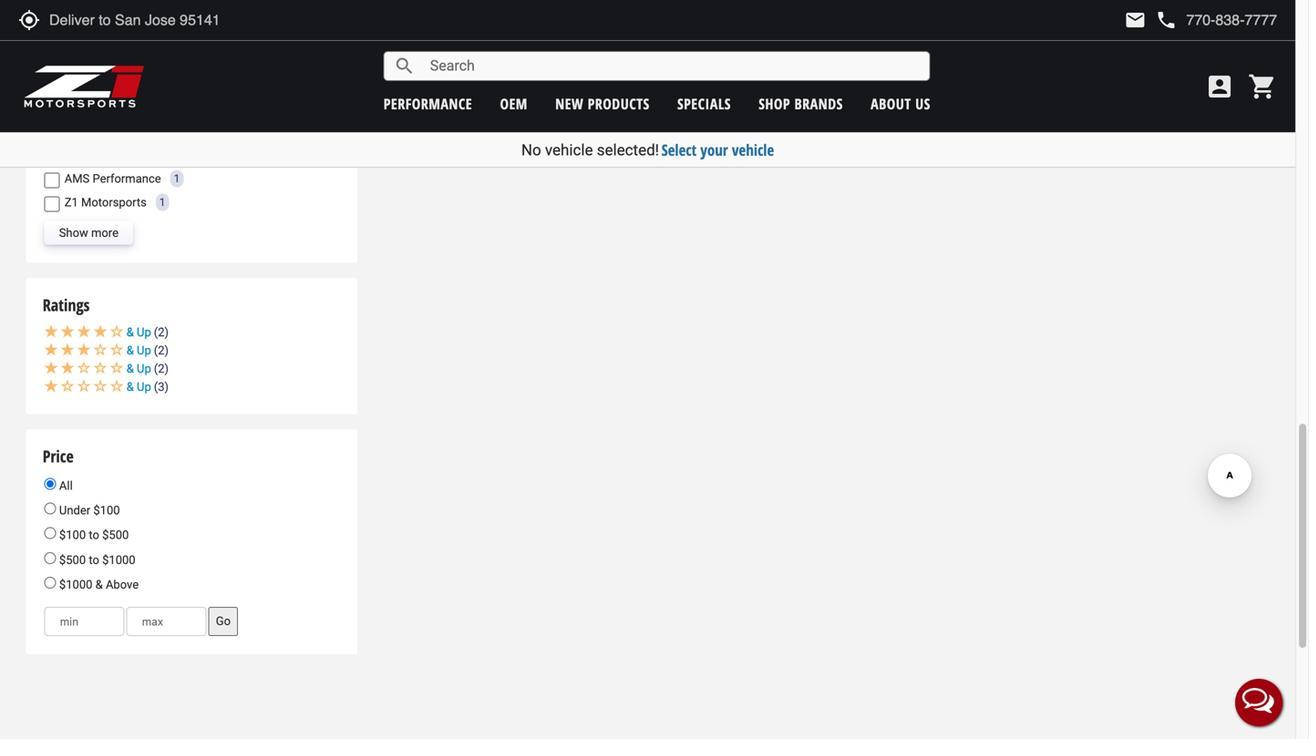 Task type: describe. For each thing, give the bounding box(es) containing it.
4 up from the top
[[137, 380, 151, 394]]

oem link
[[500, 94, 528, 113]]

0 vertical spatial $100
[[93, 504, 120, 517]]

1 2 from the top
[[158, 325, 165, 339]]

to for $100
[[89, 528, 99, 542]]

z1 motorsports
[[64, 195, 147, 209]]

performance
[[93, 172, 161, 185]]

max number field
[[126, 607, 207, 636]]

about us
[[871, 94, 930, 113]]

mail
[[1124, 9, 1146, 31]]

your
[[700, 139, 728, 160]]

1 for motorsports
[[159, 196, 165, 209]]

3 & up 2 from the top
[[126, 362, 165, 375]]

greddy
[[64, 77, 102, 90]]

infiniti
[[64, 101, 97, 114]]

shop brands link
[[759, 94, 843, 113]]

show
[[59, 226, 88, 240]]

3 up from the top
[[137, 362, 151, 375]]

0 horizontal spatial $1000
[[59, 578, 92, 592]]

select
[[661, 139, 697, 160]]

1 & up 2 from the top
[[126, 325, 165, 339]]

0 horizontal spatial $100
[[59, 528, 86, 542]]

products
[[588, 94, 650, 113]]

under
[[59, 504, 90, 517]]

my_location
[[18, 9, 40, 31]]

& up 3
[[126, 380, 165, 394]]

all
[[56, 479, 73, 493]]

4 for greddy
[[114, 77, 121, 90]]

shopping_cart link
[[1243, 72, 1277, 101]]

about
[[871, 94, 911, 113]]

new
[[555, 94, 584, 113]]

under  $100
[[56, 504, 120, 517]]

Search search field
[[415, 52, 930, 80]]

new products
[[555, 94, 650, 113]]

mail link
[[1124, 9, 1146, 31]]

$100 to $500
[[56, 528, 129, 542]]

search
[[394, 55, 415, 77]]

$500 to $1000
[[56, 553, 135, 567]]

2 up from the top
[[137, 344, 151, 357]]

to for $500
[[89, 553, 99, 567]]

oem
[[500, 94, 528, 113]]

go button
[[209, 607, 238, 636]]

phone link
[[1155, 9, 1277, 31]]

ams performance
[[64, 172, 161, 185]]

0 vertical spatial $1000
[[102, 553, 135, 567]]

z1
[[64, 195, 78, 209]]

6
[[113, 54, 120, 67]]

go
[[216, 615, 231, 628]]



Task type: vqa. For each thing, say whether or not it's contained in the screenshot.
second Q60 from right
no



Task type: locate. For each thing, give the bounding box(es) containing it.
motorsports
[[81, 195, 147, 209]]

4 right infiniti at the left of the page
[[110, 101, 116, 114]]

0 vertical spatial $500
[[102, 528, 129, 542]]

1 for performance
[[174, 172, 180, 185]]

None checkbox
[[44, 78, 60, 93], [44, 102, 60, 117], [44, 125, 60, 141], [44, 173, 60, 188], [44, 78, 60, 93], [44, 102, 60, 117], [44, 125, 60, 141], [44, 173, 60, 188]]

0 horizontal spatial 1
[[159, 196, 165, 209]]

1 vertical spatial $1000
[[59, 578, 92, 592]]

0 vertical spatial & up 2
[[126, 325, 165, 339]]

0 vertical spatial 4
[[114, 77, 121, 90]]

seibon
[[64, 53, 101, 67]]

$1000 up above on the bottom left
[[102, 553, 135, 567]]

None checkbox
[[44, 54, 60, 70], [44, 197, 60, 212], [44, 54, 60, 70], [44, 197, 60, 212]]

$500
[[102, 528, 129, 542], [59, 553, 86, 567]]

specials link
[[677, 94, 731, 113]]

vehicle
[[732, 139, 774, 160], [545, 141, 593, 159]]

stillen
[[64, 124, 97, 138]]

None radio
[[44, 478, 56, 490], [44, 577, 56, 589], [44, 478, 56, 490], [44, 577, 56, 589]]

shop brands
[[759, 94, 843, 113]]

to down $100 to $500
[[89, 553, 99, 567]]

vehicle inside no vehicle selected! select your vehicle
[[545, 141, 593, 159]]

0 horizontal spatial $500
[[59, 553, 86, 567]]

shopping_cart
[[1248, 72, 1277, 101]]

2 & up 2 from the top
[[126, 344, 165, 357]]

vehicle right your
[[732, 139, 774, 160]]

z1 motorsports logo image
[[23, 64, 145, 109]]

select your vehicle link
[[661, 139, 774, 160]]

performance
[[384, 94, 472, 113]]

up
[[137, 325, 151, 339], [137, 344, 151, 357], [137, 362, 151, 375], [137, 380, 151, 394]]

mail phone
[[1124, 9, 1177, 31]]

no
[[521, 141, 541, 159]]

1 vertical spatial to
[[89, 553, 99, 567]]

0 vertical spatial to
[[89, 528, 99, 542]]

4
[[114, 77, 121, 90], [110, 101, 116, 114], [110, 125, 116, 138]]

to
[[89, 528, 99, 542], [89, 553, 99, 567]]

2 vertical spatial 2
[[158, 362, 165, 375]]

specials
[[677, 94, 731, 113]]

1 vertical spatial 1
[[159, 196, 165, 209]]

$500 down $100 to $500
[[59, 553, 86, 567]]

& up 2
[[126, 325, 165, 339], [126, 344, 165, 357], [126, 362, 165, 375]]

1 up from the top
[[137, 325, 151, 339]]

above
[[106, 578, 139, 592]]

2 vertical spatial 4
[[110, 125, 116, 138]]

shop
[[759, 94, 790, 113]]

None radio
[[44, 503, 56, 515], [44, 528, 56, 539], [44, 552, 56, 564], [44, 503, 56, 515], [44, 528, 56, 539], [44, 552, 56, 564]]

account_box link
[[1201, 72, 1239, 101]]

$100 up $100 to $500
[[93, 504, 120, 517]]

1 right performance
[[174, 172, 180, 185]]

3 2 from the top
[[158, 362, 165, 375]]

2 vertical spatial & up 2
[[126, 362, 165, 375]]

new products link
[[555, 94, 650, 113]]

ams
[[64, 172, 90, 185]]

1 vertical spatial 4
[[110, 101, 116, 114]]

2
[[158, 325, 165, 339], [158, 344, 165, 357], [158, 362, 165, 375]]

$1000 down $500 to $1000
[[59, 578, 92, 592]]

us
[[915, 94, 930, 113]]

4 right stillen on the left top of page
[[110, 125, 116, 138]]

1 vertical spatial $500
[[59, 553, 86, 567]]

1 down performance
[[159, 196, 165, 209]]

1 horizontal spatial $100
[[93, 504, 120, 517]]

show more
[[59, 226, 118, 240]]

2 2 from the top
[[158, 344, 165, 357]]

brand
[[43, 21, 81, 44]]

$100
[[93, 504, 120, 517], [59, 528, 86, 542]]

1 horizontal spatial vehicle
[[732, 139, 774, 160]]

4 for infiniti
[[110, 101, 116, 114]]

1 vertical spatial 2
[[158, 344, 165, 357]]

to up $500 to $1000
[[89, 528, 99, 542]]

ratings
[[43, 294, 90, 316]]

2 to from the top
[[89, 553, 99, 567]]

more
[[91, 226, 118, 240]]

1 to from the top
[[89, 528, 99, 542]]

phone
[[1155, 9, 1177, 31]]

&
[[126, 325, 134, 339], [126, 344, 134, 357], [126, 362, 134, 375], [126, 380, 134, 394], [95, 578, 103, 592]]

4 for stillen
[[110, 125, 116, 138]]

show more button
[[44, 221, 133, 245]]

$100 down under
[[59, 528, 86, 542]]

0 vertical spatial 1
[[174, 172, 180, 185]]

$1000 & above
[[56, 578, 139, 592]]

min number field
[[44, 607, 125, 636]]

1 horizontal spatial $1000
[[102, 553, 135, 567]]

3
[[158, 380, 165, 394]]

selected!
[[597, 141, 659, 159]]

about us link
[[871, 94, 930, 113]]

0 horizontal spatial vehicle
[[545, 141, 593, 159]]

brands
[[794, 94, 843, 113]]

account_box
[[1205, 72, 1234, 101]]

$500 up $500 to $1000
[[102, 528, 129, 542]]

1 vertical spatial & up 2
[[126, 344, 165, 357]]

1 horizontal spatial $500
[[102, 528, 129, 542]]

0 vertical spatial 2
[[158, 325, 165, 339]]

no vehicle selected! select your vehicle
[[521, 139, 774, 160]]

1 horizontal spatial 1
[[174, 172, 180, 185]]

vehicle right no
[[545, 141, 593, 159]]

price
[[43, 445, 74, 467]]

1
[[174, 172, 180, 185], [159, 196, 165, 209]]

4 down 6
[[114, 77, 121, 90]]

1 vertical spatial $100
[[59, 528, 86, 542]]

$1000
[[102, 553, 135, 567], [59, 578, 92, 592]]

performance link
[[384, 94, 472, 113]]



